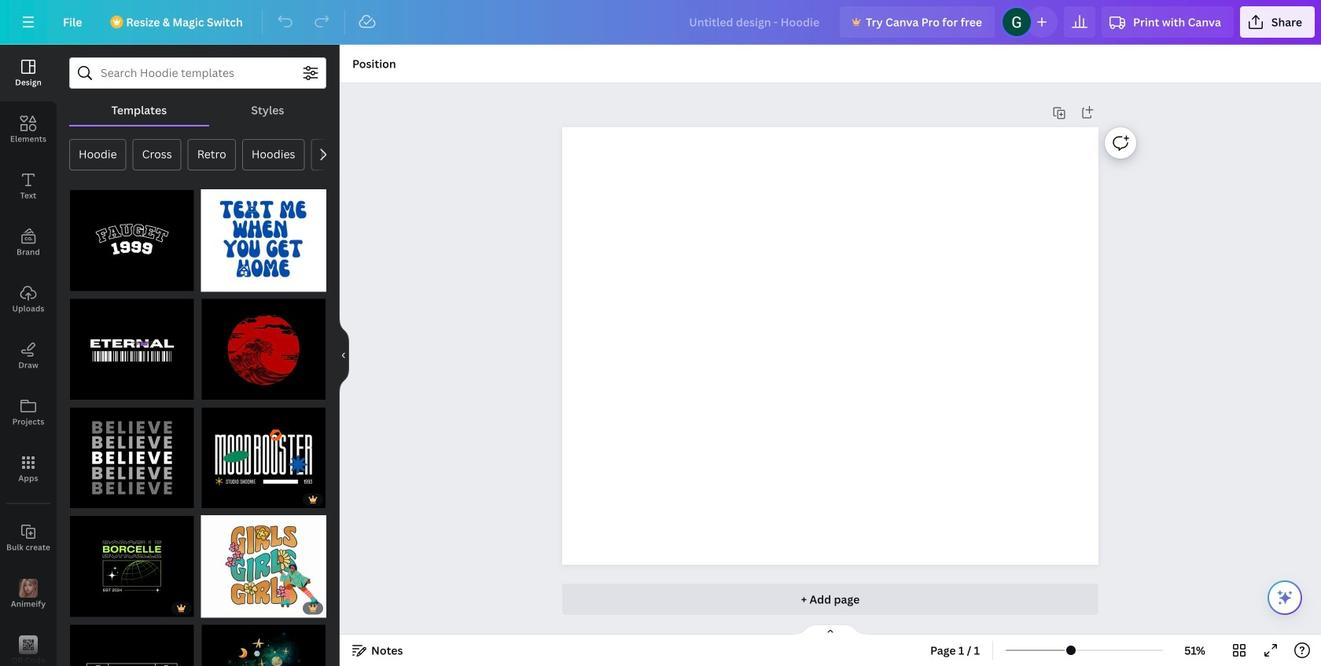 Task type: describe. For each thing, give the bounding box(es) containing it.
show pages image
[[793, 624, 868, 637]]

hide image
[[339, 318, 349, 394]]

Zoom button
[[1169, 639, 1220, 664]]

main menu bar
[[0, 0, 1321, 45]]

tosca and orange simple retro girls hoodie group
[[201, 507, 326, 619]]

black and white sport modern hoodie image
[[69, 190, 195, 292]]

black modern eternal hoodie group
[[69, 289, 195, 401]]

blue cool hoodies group
[[201, 180, 326, 292]]

black modern eternal hoodie image
[[69, 298, 195, 401]]

tosca and orange simple retro girls hoodie image
[[201, 516, 326, 619]]

Design title text field
[[676, 6, 834, 38]]

black and white sport modern hoodie group
[[69, 180, 195, 292]]

yellow blue abstrack illustration  of space hoodie image
[[201, 625, 326, 667]]

black white and grey simple believe hoodie image
[[69, 407, 195, 510]]

black and green modern mood booster hoodie group
[[201, 398, 326, 510]]

red and black illustrated waves hoodie group
[[201, 289, 326, 401]]

yellow blue abstrack illustration  of space hoodie group
[[201, 615, 326, 667]]

blue cool hoodies image
[[201, 190, 326, 292]]

black white and grey simple believe hoodie group
[[69, 398, 195, 510]]



Task type: vqa. For each thing, say whether or not it's contained in the screenshot.
search field
no



Task type: locate. For each thing, give the bounding box(es) containing it.
canva assistant image
[[1276, 589, 1294, 608]]

Search Hoodie templates search field
[[101, 58, 295, 88]]

black white minimalist good vibes hoodie image
[[69, 625, 195, 667]]

side panel tab list
[[0, 45, 57, 667]]

green white bold minimalist streetwear hoodie group
[[69, 507, 195, 619]]

green white bold minimalist streetwear hoodie image
[[69, 516, 195, 619]]

black white minimalist good vibes hoodie group
[[69, 615, 195, 667]]

black and green modern mood booster hoodie image
[[201, 407, 326, 510]]



